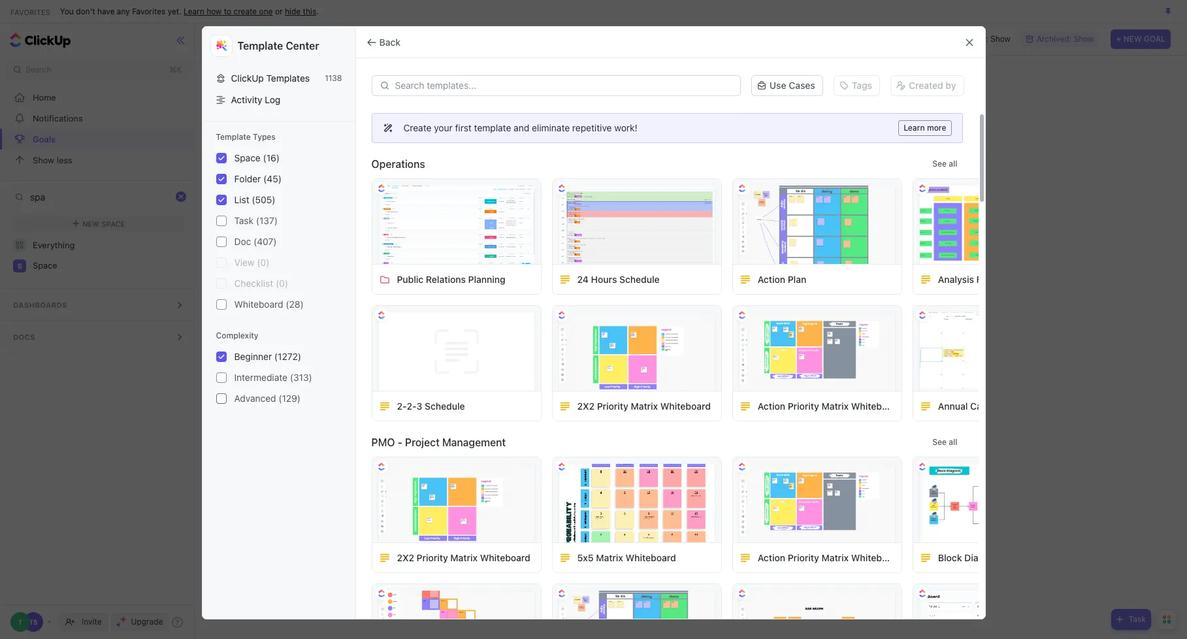Task type: locate. For each thing, give the bounding box(es) containing it.
1 vertical spatial action
[[758, 400, 786, 412]]

how
[[207, 6, 222, 16]]

schedule right the hours
[[620, 274, 660, 285]]

2 horizontal spatial show
[[1074, 34, 1095, 44]]

show left less
[[33, 155, 54, 165]]

clear search image
[[177, 192, 186, 201]]

1 vertical spatial 2x2
[[397, 552, 414, 563]]

template types
[[216, 132, 276, 142]]

use cases button
[[752, 75, 824, 96]]

are
[[553, 367, 569, 381]]

action priority matrix whiteboard
[[758, 400, 902, 412], [758, 552, 902, 563]]

matrix
[[631, 400, 658, 412], [822, 400, 849, 412], [451, 552, 478, 563], [596, 552, 624, 563], [822, 552, 849, 563]]

see all down more
[[933, 159, 958, 169]]

(16)
[[263, 152, 280, 163]]

0 horizontal spatial you
[[60, 6, 74, 16]]

1 vertical spatial learn
[[904, 123, 926, 133]]

cases
[[789, 80, 816, 91]]

new inside sidebar navigation
[[83, 219, 99, 228]]

and
[[514, 122, 530, 133]]

task
[[234, 215, 254, 226], [1129, 615, 1147, 624]]

0 vertical spatial action priority matrix whiteboard
[[758, 400, 902, 412]]

2 all from the top
[[949, 437, 958, 447]]

schedule right 3
[[425, 400, 465, 412]]

management
[[443, 437, 506, 448]]

you
[[60, 6, 74, 16], [660, 367, 679, 381]]

2 vertical spatial action
[[758, 552, 786, 563]]

action priority matrix whiteboard for annual calendar
[[758, 400, 902, 412]]

intermediate
[[234, 372, 288, 383]]

template for template center
[[238, 40, 283, 52]]

1 horizontal spatial task
[[1129, 615, 1147, 624]]

0 vertical spatial see all
[[933, 159, 958, 169]]

clickup
[[231, 73, 264, 84]]

space up everything 'link'
[[101, 219, 125, 228]]

1 horizontal spatial learn
[[904, 123, 926, 133]]

0 vertical spatial action
[[758, 274, 786, 285]]

1 vertical spatial task
[[1129, 615, 1147, 624]]

folders.
[[850, 367, 889, 381]]

learn left more
[[904, 123, 926, 133]]

space for space
[[33, 260, 57, 271]]

favorites right the any
[[132, 6, 166, 16]]

0 vertical spatial schedule
[[620, 274, 660, 285]]

0 horizontal spatial task
[[234, 215, 254, 226]]

create
[[234, 6, 257, 16], [728, 367, 760, 381]]

0 horizontal spatial space
[[33, 260, 57, 271]]

checklist
[[234, 278, 273, 289]]

pmo - project management
[[372, 437, 506, 448]]

0 vertical spatial all
[[949, 159, 958, 169]]

(0)
[[257, 257, 270, 268], [276, 278, 288, 289]]

goal
[[1145, 34, 1166, 44]]

beginner (1272)
[[234, 351, 301, 362]]

center
[[286, 40, 319, 52]]

see all down annual at the right bottom of the page
[[933, 437, 958, 447]]

0 vertical spatial create
[[234, 6, 257, 16]]

2- left 3
[[397, 400, 407, 412]]

2 vertical spatial space
[[33, 260, 57, 271]]

create right also
[[728, 367, 760, 381]]

1 see from the top
[[933, 159, 947, 169]]

everything link
[[0, 235, 198, 256]]

0 horizontal spatial 2x2 priority matrix whiteboard
[[397, 552, 531, 563]]

(28)
[[286, 299, 304, 310]]

create for to
[[234, 6, 257, 16]]

learn right yet.
[[184, 6, 204, 16]]

1 action priority matrix whiteboard from the top
[[758, 400, 902, 412]]

24
[[578, 274, 589, 285]]

3 action from the top
[[758, 552, 786, 563]]

see all
[[933, 159, 958, 169], [933, 437, 958, 447]]

created by button
[[886, 74, 970, 97]]

see down annual at the right bottom of the page
[[933, 437, 947, 447]]

1 vertical spatial template
[[216, 132, 251, 142]]

use
[[770, 80, 787, 91]]

template center
[[238, 40, 319, 52]]

see down more
[[933, 159, 947, 169]]

1 horizontal spatial (0)
[[276, 278, 288, 289]]

checklist (0)
[[234, 278, 288, 289]]

new up everything 'link'
[[83, 219, 99, 228]]

all down learn more link
[[949, 159, 958, 169]]

0 vertical spatial see
[[933, 159, 947, 169]]

1 horizontal spatial 2x2 priority matrix whiteboard
[[578, 400, 711, 412]]

1 horizontal spatial you
[[660, 367, 679, 381]]

space up folder
[[234, 152, 261, 163]]

0 horizontal spatial schedule
[[425, 400, 465, 412]]

1 all from the top
[[949, 159, 958, 169]]

learn inside learn more link
[[904, 123, 926, 133]]

None checkbox
[[216, 153, 227, 163], [216, 195, 227, 205], [216, 216, 227, 226], [216, 299, 227, 310], [216, 153, 227, 163], [216, 195, 227, 205], [216, 216, 227, 226], [216, 299, 227, 310]]

0 horizontal spatial show
[[33, 155, 54, 165]]

1 action from the top
[[758, 274, 786, 285]]

create your first template and eliminate repetitive work!
[[404, 122, 638, 133]]

2 see all from the top
[[933, 437, 958, 447]]

you don't have any favorites yet. learn how to create one or hide this .
[[60, 6, 319, 16]]

1 vertical spatial see all button
[[928, 435, 963, 450]]

show right 'archived:'
[[1074, 34, 1095, 44]]

1 horizontal spatial space
[[101, 219, 125, 228]]

1 vertical spatial create
[[728, 367, 760, 381]]

1 horizontal spatial create
[[728, 367, 760, 381]]

annual
[[939, 400, 969, 412]]

0 vertical spatial (0)
[[257, 257, 270, 268]]

1 horizontal spatial new
[[1124, 34, 1142, 44]]

you left don't
[[60, 6, 74, 16]]

work!
[[615, 122, 638, 133]]

1 see all button from the top
[[928, 156, 963, 172]]

all down annual at the right bottom of the page
[[949, 437, 958, 447]]

(0) up '(28)'
[[276, 278, 288, 289]]

task for task (137)
[[234, 215, 254, 226]]

Search templates... text field
[[395, 80, 733, 91]]

None checkbox
[[216, 174, 227, 184], [216, 237, 227, 247], [216, 258, 227, 268], [216, 279, 227, 289], [216, 174, 227, 184], [216, 237, 227, 247], [216, 258, 227, 268], [216, 279, 227, 289]]

2 action priority matrix whiteboard from the top
[[758, 552, 902, 563]]

1 vertical spatial (0)
[[276, 278, 288, 289]]

analysis framework whiteboard
[[939, 274, 1078, 285]]

back
[[380, 36, 401, 47]]

0 horizontal spatial (0)
[[257, 257, 270, 268]]

goals
[[208, 32, 238, 46], [33, 134, 56, 144], [520, 367, 550, 381], [763, 367, 793, 381]]

more
[[928, 123, 947, 133]]

template up clickup templates
[[238, 40, 283, 52]]

show
[[991, 34, 1011, 44], [1074, 34, 1095, 44], [33, 155, 54, 165]]

2 horizontal spatial space
[[234, 152, 261, 163]]

you left the can
[[660, 367, 679, 381]]

goals left the are
[[520, 367, 550, 381]]

goals left outside
[[763, 367, 793, 381]]

0 vertical spatial task
[[234, 215, 254, 226]]

see all button down more
[[928, 156, 963, 172]]

see
[[933, 159, 947, 169], [933, 437, 947, 447]]

block
[[939, 552, 963, 563]]

framework
[[977, 274, 1025, 285]]

0 vertical spatial you
[[60, 6, 74, 16]]

0 vertical spatial space
[[234, 152, 261, 163]]

complexity
[[216, 331, 259, 341]]

2 see from the top
[[933, 437, 947, 447]]

Beginner (1272) checkbox
[[216, 352, 227, 362]]

1 horizontal spatial 2x2
[[578, 400, 595, 412]]

(137)
[[256, 215, 278, 226]]

archived:
[[1037, 34, 1072, 44]]

1 horizontal spatial show
[[991, 34, 1011, 44]]

all
[[949, 159, 958, 169], [949, 437, 958, 447]]

learn more link
[[899, 120, 952, 136]]

1 vertical spatial all
[[949, 437, 958, 447]]

0 vertical spatial see all button
[[928, 156, 963, 172]]

⌘k
[[170, 65, 182, 75]]

use cases button
[[747, 74, 829, 97]]

learn how to create one link
[[184, 6, 273, 16]]

goals link
[[0, 129, 198, 150]]

create right "to"
[[234, 6, 257, 16]]

2- up project
[[407, 400, 417, 412]]

1 vertical spatial 2x2 priority matrix whiteboard
[[397, 552, 531, 563]]

show less
[[33, 155, 72, 165]]

1 see all from the top
[[933, 159, 958, 169]]

space for space (16)
[[234, 152, 261, 163]]

this
[[303, 6, 317, 16]]

created by button
[[891, 75, 965, 96]]

template left types
[[216, 132, 251, 142]]

show right folders:
[[991, 34, 1011, 44]]

(407)
[[254, 236, 277, 247]]

(0) right view
[[257, 257, 270, 268]]

0 horizontal spatial create
[[234, 6, 257, 16]]

1 vertical spatial see all
[[933, 437, 958, 447]]

favorites
[[132, 6, 166, 16], [10, 8, 50, 16]]

schedule
[[620, 274, 660, 285], [425, 400, 465, 412]]

favorites left don't
[[10, 8, 50, 16]]

0 vertical spatial 2x2
[[578, 400, 595, 412]]

action
[[758, 274, 786, 285], [758, 400, 786, 412], [758, 552, 786, 563]]

see all button
[[928, 156, 963, 172], [928, 435, 963, 450]]

2 see all button from the top
[[928, 435, 963, 450]]

1 vertical spatial space
[[101, 219, 125, 228]]

1 horizontal spatial schedule
[[620, 274, 660, 285]]

new right +
[[1124, 34, 1142, 44]]

0 horizontal spatial new
[[83, 219, 99, 228]]

create
[[404, 122, 432, 133]]

pmo
[[372, 437, 395, 448]]

1138
[[325, 73, 342, 83]]

see all button down annual at the right bottom of the page
[[928, 435, 963, 450]]

1 vertical spatial new
[[83, 219, 99, 228]]

.
[[317, 6, 319, 16]]

view (0)
[[234, 257, 270, 268]]

goals up show less
[[33, 134, 56, 144]]

space down 'everything'
[[33, 260, 57, 271]]

2x2
[[578, 400, 595, 412], [397, 552, 414, 563]]

0 vertical spatial template
[[238, 40, 283, 52]]

analysis
[[939, 274, 975, 285]]

public
[[397, 274, 424, 285]]

1 vertical spatial see
[[933, 437, 947, 447]]

invite
[[82, 617, 102, 627]]

1 vertical spatial action priority matrix whiteboard
[[758, 552, 902, 563]]

view
[[234, 257, 255, 268]]

space
[[234, 152, 261, 163], [101, 219, 125, 228], [33, 260, 57, 271]]

project
[[405, 437, 440, 448]]

learn
[[184, 6, 204, 16], [904, 123, 926, 133]]

(0) for checklist (0)
[[276, 278, 288, 289]]

0 horizontal spatial learn
[[184, 6, 204, 16]]



Task type: vqa. For each thing, say whether or not it's contained in the screenshot.


Task type: describe. For each thing, give the bounding box(es) containing it.
5x5
[[578, 552, 594, 563]]

your
[[434, 122, 453, 133]]

tags button
[[834, 75, 881, 96]]

use cases
[[770, 80, 816, 91]]

learn more
[[904, 123, 947, 133]]

plan
[[788, 274, 807, 285]]

action plan
[[758, 274, 807, 285]]

list (505)
[[234, 194, 276, 205]]

goals down "to"
[[208, 32, 238, 46]]

goals inside sidebar navigation
[[33, 134, 56, 144]]

operations
[[372, 158, 425, 170]]

notifications
[[33, 113, 83, 123]]

2 2- from the left
[[407, 400, 417, 412]]

home link
[[0, 87, 198, 108]]

outside
[[795, 367, 834, 381]]

advanced
[[234, 393, 276, 404]]

created by
[[909, 80, 957, 91]]

back button
[[361, 32, 409, 53]]

templates
[[266, 73, 310, 84]]

archived: show
[[1037, 34, 1095, 44]]

everything
[[33, 240, 75, 250]]

action priority matrix whiteboard for block diagram
[[758, 552, 902, 563]]

to
[[224, 6, 232, 16]]

template for template types
[[216, 132, 251, 142]]

activity
[[231, 94, 263, 105]]

folder (45)
[[234, 173, 282, 184]]

-
[[398, 437, 403, 448]]

0 vertical spatial 2x2 priority matrix whiteboard
[[578, 400, 711, 412]]

notifications link
[[0, 108, 198, 129]]

also
[[704, 367, 725, 381]]

Advanced (129) checkbox
[[216, 394, 227, 404]]

your goals are in folders above. you can also create goals outside of folders.
[[494, 367, 889, 381]]

all for operations
[[949, 159, 958, 169]]

your
[[494, 367, 518, 381]]

one
[[259, 6, 273, 16]]

see all button for operations
[[928, 156, 963, 172]]

show inside sidebar navigation
[[33, 155, 54, 165]]

(129)
[[279, 393, 301, 404]]

by
[[946, 80, 957, 91]]

folders
[[584, 367, 619, 381]]

created
[[909, 80, 944, 91]]

eliminate
[[532, 122, 570, 133]]

(1272)
[[275, 351, 301, 362]]

whiteboard (28)
[[234, 299, 304, 310]]

of
[[837, 367, 847, 381]]

see all for operations
[[933, 159, 958, 169]]

create for also
[[728, 367, 760, 381]]

Intermediate (313) checkbox
[[216, 373, 227, 383]]

space link
[[33, 256, 186, 277]]

beginner
[[234, 351, 272, 362]]

folder
[[234, 173, 261, 184]]

advanced (129)
[[234, 393, 301, 404]]

0 horizontal spatial 2x2
[[397, 552, 414, 563]]

have
[[97, 6, 115, 16]]

sidebar navigation
[[0, 24, 198, 639]]

hide
[[285, 6, 301, 16]]

task for task
[[1129, 615, 1147, 624]]

calendar
[[971, 400, 1010, 412]]

in
[[572, 367, 581, 381]]

0 vertical spatial learn
[[184, 6, 204, 16]]

(505)
[[252, 194, 276, 205]]

action for pmo - project management
[[758, 552, 786, 563]]

docs
[[13, 333, 35, 341]]

log
[[265, 94, 281, 105]]

types
[[253, 132, 276, 142]]

hours
[[591, 274, 617, 285]]

diagram
[[965, 552, 1001, 563]]

clickup templates
[[231, 73, 310, 84]]

tags
[[852, 80, 873, 91]]

action for operations
[[758, 274, 786, 285]]

+
[[1117, 34, 1122, 44]]

task (137)
[[234, 215, 278, 226]]

(0) for view (0)
[[257, 257, 270, 268]]

3
[[417, 400, 423, 412]]

planning
[[468, 274, 506, 285]]

see for operations
[[933, 159, 947, 169]]

see all for pmo - project management
[[933, 437, 958, 447]]

activity log
[[231, 94, 281, 105]]

annual calendar
[[939, 400, 1010, 412]]

0 horizontal spatial favorites
[[10, 8, 50, 16]]

(313)
[[290, 372, 312, 383]]

1 2- from the left
[[397, 400, 407, 412]]

see all button for pmo - project management
[[928, 435, 963, 450]]

2 action from the top
[[758, 400, 786, 412]]

show for folders: show
[[991, 34, 1011, 44]]

hide this link
[[285, 6, 317, 16]]

Filter Lists, Docs, & Folders text field
[[30, 187, 173, 207]]

0 vertical spatial new
[[1124, 34, 1142, 44]]

list
[[234, 194, 250, 205]]

block diagram
[[939, 552, 1001, 563]]

1 vertical spatial schedule
[[425, 400, 465, 412]]

don't
[[76, 6, 95, 16]]

all for pmo - project management
[[949, 437, 958, 447]]

activity log button
[[210, 89, 347, 110]]

1 vertical spatial you
[[660, 367, 679, 381]]

24 hours schedule
[[578, 274, 660, 285]]

repetitive
[[573, 122, 612, 133]]

can
[[682, 367, 701, 381]]

1 horizontal spatial favorites
[[132, 6, 166, 16]]

template
[[474, 122, 511, 133]]

doc (407)
[[234, 236, 277, 247]]

(45)
[[264, 173, 282, 184]]

show for archived: show
[[1074, 34, 1095, 44]]

see for pmo - project management
[[933, 437, 947, 447]]

space (16)
[[234, 152, 280, 163]]

5x5 matrix whiteboard
[[578, 552, 676, 563]]

yet.
[[168, 6, 182, 16]]



